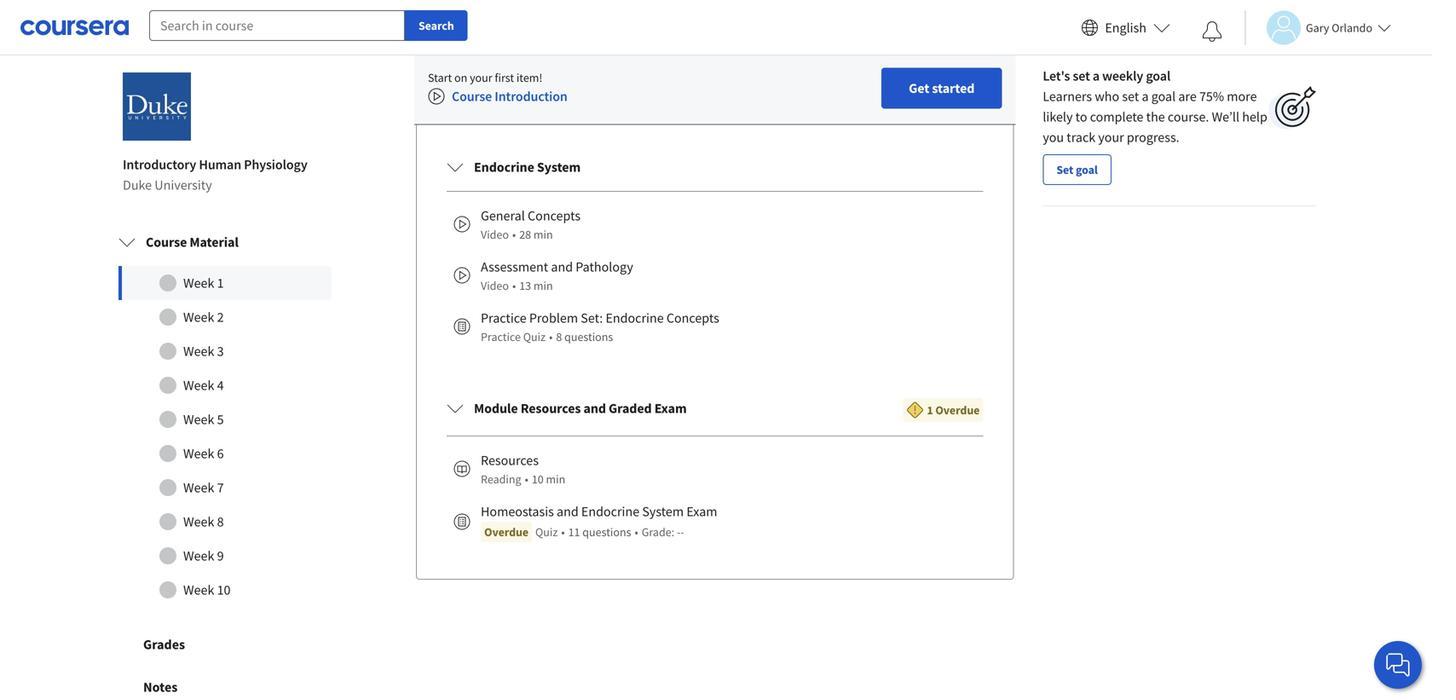 Task type: locate. For each thing, give the bounding box(es) containing it.
0 vertical spatial endocrine
[[474, 159, 534, 176]]

and up the 11
[[557, 503, 579, 520]]

quiz
[[523, 88, 546, 103], [523, 329, 546, 345], [536, 525, 558, 540]]

1 horizontal spatial course
[[452, 88, 492, 105]]

-
[[677, 525, 681, 540], [681, 525, 685, 540]]

week left 5
[[183, 411, 214, 428]]

1 horizontal spatial concepts
[[667, 310, 720, 327]]

week for week 1
[[183, 275, 214, 292]]

0 vertical spatial problem
[[529, 68, 578, 85]]

1 vertical spatial problem
[[529, 310, 578, 327]]

course down on
[[452, 88, 492, 105]]

set: inside practice problem set: endocrine concepts practice quiz • 8 questions
[[581, 310, 603, 327]]

problem inside the practice problem set: transporters, channels, and homeostasis practice quiz • 12 questions
[[529, 68, 578, 85]]

set down weekly
[[1123, 88, 1140, 105]]

week left 2
[[183, 309, 214, 326]]

3 week from the top
[[183, 343, 214, 360]]

week for week 4
[[183, 377, 214, 394]]

reading
[[481, 472, 522, 487]]

overdue
[[936, 403, 980, 418], [484, 525, 529, 540]]

resources right "module"
[[521, 400, 581, 417]]

1 vertical spatial questions
[[565, 329, 613, 345]]

system
[[537, 159, 581, 176], [642, 503, 684, 520]]

0 vertical spatial set
[[1073, 67, 1091, 84]]

search
[[419, 18, 454, 33]]

1 vertical spatial quiz
[[523, 329, 546, 345]]

0 vertical spatial 10
[[532, 472, 544, 487]]

your inside learners who set a goal are 75% more likely to complete the course. we'll help you track your progress.
[[1099, 129, 1125, 146]]

the
[[1147, 108, 1166, 125]]

resources up the reading on the bottom
[[481, 452, 539, 469]]

first
[[495, 70, 514, 85]]

and
[[744, 68, 765, 85], [551, 258, 573, 276], [584, 400, 606, 417], [557, 503, 579, 520]]

0 horizontal spatial 10
[[217, 582, 231, 599]]

0 vertical spatial min
[[534, 227, 553, 242]]

3
[[217, 343, 224, 360]]

questions inside the practice problem set: transporters, channels, and homeostasis practice quiz • 12 questions
[[571, 88, 619, 103]]

1 vertical spatial video
[[481, 278, 509, 293]]

0 vertical spatial system
[[537, 159, 581, 176]]

quiz inside the practice problem set: transporters, channels, and homeostasis practice quiz • 12 questions
[[523, 88, 546, 103]]

weekly
[[1103, 67, 1144, 84]]

goal inside learners who set a goal are 75% more likely to complete the course. we'll help you track your progress.
[[1152, 88, 1176, 105]]

introductory
[[123, 156, 196, 173]]

8 down assessment and pathology video • 13 min
[[556, 329, 562, 345]]

week left 7
[[183, 479, 214, 496]]

endocrine inside 'homeostasis and endocrine system exam overdue quiz • 11 questions • grade: --'
[[582, 503, 640, 520]]

1 set: from the top
[[581, 68, 603, 85]]

exam for homeostasis and endocrine system exam overdue quiz • 11 questions • grade: --
[[687, 503, 718, 520]]

week inside "link"
[[183, 309, 214, 326]]

0 vertical spatial concepts
[[528, 207, 581, 224]]

week 4
[[183, 377, 224, 394]]

problem inside practice problem set: endocrine concepts practice quiz • 8 questions
[[529, 310, 578, 327]]

set: down pathology
[[581, 310, 603, 327]]

min right 13
[[534, 278, 553, 293]]

2 video from the top
[[481, 278, 509, 293]]

• left the 11
[[561, 525, 565, 540]]

2 vertical spatial goal
[[1076, 162, 1098, 177]]

questions right 12
[[571, 88, 619, 103]]

•
[[549, 88, 553, 103], [512, 227, 516, 242], [512, 278, 516, 293], [549, 329, 553, 345], [525, 472, 529, 487], [561, 525, 565, 540], [635, 525, 639, 540]]

• left grade:
[[635, 525, 639, 540]]

quiz inside practice problem set: endocrine concepts practice quiz • 8 questions
[[523, 329, 546, 345]]

set: inside the practice problem set: transporters, channels, and homeostasis practice quiz • 12 questions
[[581, 68, 603, 85]]

track
[[1067, 129, 1096, 146]]

endocrine system button
[[433, 143, 997, 191]]

1 horizontal spatial homeostasis
[[768, 68, 841, 85]]

system inside 'homeostasis and endocrine system exam overdue quiz • 11 questions • grade: --'
[[642, 503, 684, 520]]

a up who
[[1093, 67, 1100, 84]]

practice problem set: transporters, channels, and homeostasis practice quiz • 12 questions
[[481, 68, 841, 103]]

min right 28
[[534, 227, 553, 242]]

goal for weekly
[[1146, 67, 1171, 84]]

0 horizontal spatial homeostasis
[[481, 503, 554, 520]]

course left material
[[146, 234, 187, 251]]

more
[[1227, 88, 1257, 105]]

2 vertical spatial quiz
[[536, 525, 558, 540]]

1 vertical spatial set
[[1123, 88, 1140, 105]]

0 horizontal spatial set
[[1073, 67, 1091, 84]]

2 week from the top
[[183, 309, 214, 326]]

0 vertical spatial quiz
[[523, 88, 546, 103]]

0 horizontal spatial course
[[146, 234, 187, 251]]

8 down 7
[[217, 513, 224, 531]]

problem down assessment and pathology video • 13 min
[[529, 310, 578, 327]]

week 5 link
[[119, 403, 332, 437]]

1 vertical spatial system
[[642, 503, 684, 520]]

week left 6
[[183, 445, 214, 462]]

1 horizontal spatial overdue
[[936, 403, 980, 418]]

min right the reading on the bottom
[[546, 472, 566, 487]]

your right on
[[470, 70, 493, 85]]

4 week from the top
[[183, 377, 214, 394]]

0 vertical spatial overdue
[[936, 403, 980, 418]]

1 vertical spatial your
[[1099, 129, 1125, 146]]

grades link
[[102, 623, 348, 666]]

1 horizontal spatial set
[[1123, 88, 1140, 105]]

0 vertical spatial homeostasis
[[768, 68, 841, 85]]

1 week from the top
[[183, 275, 214, 292]]

get started button
[[882, 68, 1002, 109]]

problem for endocrine
[[529, 310, 578, 327]]

concepts inside practice problem set: endocrine concepts practice quiz • 8 questions
[[667, 310, 720, 327]]

1 vertical spatial 8
[[217, 513, 224, 531]]

questions for set:
[[565, 329, 613, 345]]

2 set: from the top
[[581, 310, 603, 327]]

week 5
[[183, 411, 224, 428]]

0 vertical spatial 8
[[556, 329, 562, 345]]

1 vertical spatial goal
[[1152, 88, 1176, 105]]

10 week from the top
[[183, 582, 214, 599]]

complete
[[1090, 108, 1144, 125]]

1 horizontal spatial a
[[1142, 88, 1149, 105]]

goal right weekly
[[1146, 67, 1171, 84]]

1 problem from the top
[[529, 68, 578, 85]]

5 week from the top
[[183, 411, 214, 428]]

video
[[481, 227, 509, 242], [481, 278, 509, 293]]

0 vertical spatial a
[[1093, 67, 1100, 84]]

system up grade:
[[642, 503, 684, 520]]

8 week from the top
[[183, 513, 214, 531]]

get
[[909, 80, 930, 97]]

1 vertical spatial set:
[[581, 310, 603, 327]]

0 horizontal spatial concepts
[[528, 207, 581, 224]]

0 horizontal spatial 1
[[217, 275, 224, 292]]

1 vertical spatial 10
[[217, 582, 231, 599]]

general concepts video • 28 min
[[481, 207, 581, 242]]

quiz down item!
[[523, 88, 546, 103]]

8 inside practice problem set: endocrine concepts practice quiz • 8 questions
[[556, 329, 562, 345]]

goal right set
[[1076, 162, 1098, 177]]

search button
[[405, 10, 468, 41]]

week 1 link
[[119, 266, 332, 300]]

course for course material
[[146, 234, 187, 251]]

• inside assessment and pathology video • 13 min
[[512, 278, 516, 293]]

goal up "the"
[[1152, 88, 1176, 105]]

and right channels, in the top of the page
[[744, 68, 765, 85]]

set
[[1073, 67, 1091, 84], [1123, 88, 1140, 105]]

10 down week 9 link
[[217, 582, 231, 599]]

0 horizontal spatial overdue
[[484, 525, 529, 540]]

9 week from the top
[[183, 548, 214, 565]]

0 vertical spatial video
[[481, 227, 509, 242]]

questions inside practice problem set: endocrine concepts practice quiz • 8 questions
[[565, 329, 613, 345]]

10
[[532, 472, 544, 487], [217, 582, 231, 599]]

1 horizontal spatial 8
[[556, 329, 562, 345]]

goal for a
[[1152, 88, 1176, 105]]

course material
[[146, 234, 239, 251]]

start on your first item!
[[428, 70, 543, 85]]

quiz left the 11
[[536, 525, 558, 540]]

system up general concepts video • 28 min
[[537, 159, 581, 176]]

0 vertical spatial 1
[[217, 275, 224, 292]]

week 3
[[183, 343, 224, 360]]

set inside learners who set a goal are 75% more likely to complete the course. we'll help you track your progress.
[[1123, 88, 1140, 105]]

0 vertical spatial set:
[[581, 68, 603, 85]]

0 vertical spatial questions
[[571, 88, 619, 103]]

a up "the"
[[1142, 88, 1149, 105]]

week 4 link
[[119, 368, 332, 403]]

grades
[[143, 636, 185, 653]]

set: for transporters,
[[581, 68, 603, 85]]

6 week from the top
[[183, 445, 214, 462]]

exam inside 'homeostasis and endocrine system exam overdue quiz • 11 questions • grade: --'
[[687, 503, 718, 520]]

1
[[217, 275, 224, 292], [927, 403, 933, 418]]

2 vertical spatial min
[[546, 472, 566, 487]]

1 vertical spatial overdue
[[484, 525, 529, 540]]

7
[[217, 479, 224, 496]]

week 8
[[183, 513, 224, 531]]

course
[[452, 88, 492, 105], [146, 234, 187, 251]]

1 vertical spatial course
[[146, 234, 187, 251]]

material
[[190, 234, 239, 251]]

13
[[520, 278, 531, 293]]

week down 'week 9'
[[183, 582, 214, 599]]

resources inside resources reading • 10 min
[[481, 452, 539, 469]]

1 vertical spatial resources
[[481, 452, 539, 469]]

6
[[217, 445, 224, 462]]

video down assessment
[[481, 278, 509, 293]]

3 practice from the top
[[481, 310, 527, 327]]

• left 12
[[549, 88, 553, 103]]

2 - from the left
[[681, 525, 685, 540]]

set:
[[581, 68, 603, 85], [581, 310, 603, 327]]

week inside 'link'
[[183, 479, 214, 496]]

week for week 10
[[183, 582, 214, 599]]

1 vertical spatial exam
[[687, 503, 718, 520]]

start
[[428, 70, 452, 85]]

• left 28
[[512, 227, 516, 242]]

week for week 7
[[183, 479, 214, 496]]

1 vertical spatial homeostasis
[[481, 503, 554, 520]]

endocrine inside dropdown button
[[474, 159, 534, 176]]

set: left transporters,
[[581, 68, 603, 85]]

week left 3
[[183, 343, 214, 360]]

concepts inside general concepts video • 28 min
[[528, 207, 581, 224]]

week 8 link
[[119, 505, 332, 539]]

0 vertical spatial course
[[452, 88, 492, 105]]

1 practice from the top
[[481, 68, 527, 85]]

set up learners
[[1073, 67, 1091, 84]]

7 week from the top
[[183, 479, 214, 496]]

help center image
[[1388, 655, 1409, 675]]

• inside the practice problem set: transporters, channels, and homeostasis practice quiz • 12 questions
[[549, 88, 553, 103]]

• inside practice problem set: endocrine concepts practice quiz • 8 questions
[[549, 329, 553, 345]]

set goal
[[1057, 162, 1098, 177]]

likely
[[1043, 108, 1073, 125]]

questions down assessment and pathology video • 13 min
[[565, 329, 613, 345]]

1 vertical spatial concepts
[[667, 310, 720, 327]]

week for week 5
[[183, 411, 214, 428]]

10 right the reading on the bottom
[[532, 472, 544, 487]]

video inside general concepts video • 28 min
[[481, 227, 509, 242]]

week 7 link
[[119, 471, 332, 505]]

week 3 link
[[119, 334, 332, 368]]

1 video from the top
[[481, 227, 509, 242]]

• left 13
[[512, 278, 516, 293]]

0 horizontal spatial your
[[470, 70, 493, 85]]

1 vertical spatial min
[[534, 278, 553, 293]]

2 vertical spatial questions
[[583, 525, 631, 540]]

week
[[183, 275, 214, 292], [183, 309, 214, 326], [183, 343, 214, 360], [183, 377, 214, 394], [183, 411, 214, 428], [183, 445, 214, 462], [183, 479, 214, 496], [183, 513, 214, 531], [183, 548, 214, 565], [183, 582, 214, 599]]

and left pathology
[[551, 258, 573, 276]]

0 horizontal spatial 8
[[217, 513, 224, 531]]

course inside course introduction link
[[452, 88, 492, 105]]

week for week 9
[[183, 548, 214, 565]]

human
[[199, 156, 241, 173]]

questions
[[571, 88, 619, 103], [565, 329, 613, 345], [583, 525, 631, 540]]

course inside course material dropdown button
[[146, 234, 187, 251]]

video down general
[[481, 227, 509, 242]]

your down complete
[[1099, 129, 1125, 146]]

4
[[217, 377, 224, 394]]

2 vertical spatial endocrine
[[582, 503, 640, 520]]

quiz down 13
[[523, 329, 546, 345]]

0 vertical spatial exam
[[655, 400, 687, 417]]

week up week 2
[[183, 275, 214, 292]]

1 vertical spatial endocrine
[[606, 310, 664, 327]]

4 practice from the top
[[481, 329, 521, 345]]

problem up 12
[[529, 68, 578, 85]]

week 9 link
[[119, 539, 332, 573]]

week for week 8
[[183, 513, 214, 531]]

2 problem from the top
[[529, 310, 578, 327]]

quiz for homeostasis
[[536, 525, 558, 540]]

Search in course text field
[[149, 10, 405, 41]]

quiz inside 'homeostasis and endocrine system exam overdue quiz • 11 questions • grade: --'
[[536, 525, 558, 540]]

0 horizontal spatial system
[[537, 159, 581, 176]]

get started
[[909, 80, 975, 97]]

1 horizontal spatial 1
[[927, 403, 933, 418]]

1 horizontal spatial 10
[[532, 472, 544, 487]]

1 horizontal spatial your
[[1099, 129, 1125, 146]]

course.
[[1168, 108, 1210, 125]]

week up 'week 9'
[[183, 513, 214, 531]]

• down assessment and pathology video • 13 min
[[549, 329, 553, 345]]

• right the reading on the bottom
[[525, 472, 529, 487]]

0 horizontal spatial a
[[1093, 67, 1100, 84]]

week left 9
[[183, 548, 214, 565]]

week for week 6
[[183, 445, 214, 462]]

are
[[1179, 88, 1197, 105]]

questions right the 11
[[583, 525, 631, 540]]

week left 4
[[183, 377, 214, 394]]

1 vertical spatial a
[[1142, 88, 1149, 105]]

1 horizontal spatial system
[[642, 503, 684, 520]]

questions inside 'homeostasis and endocrine system exam overdue quiz • 11 questions • grade: --'
[[583, 525, 631, 540]]

week for week 2
[[183, 309, 214, 326]]

0 vertical spatial goal
[[1146, 67, 1171, 84]]



Task type: describe. For each thing, give the bounding box(es) containing it.
introduction
[[495, 88, 568, 105]]

gary orlando button
[[1245, 11, 1392, 45]]

week 7
[[183, 479, 224, 496]]

system inside endocrine system dropdown button
[[537, 159, 581, 176]]

notes
[[143, 679, 178, 696]]

set goal button
[[1043, 154, 1112, 185]]

12
[[556, 88, 568, 103]]

and inside 'homeostasis and endocrine system exam overdue quiz • 11 questions • grade: --'
[[557, 503, 579, 520]]

pathology
[[576, 258, 633, 276]]

28
[[520, 227, 531, 242]]

item!
[[517, 70, 543, 85]]

coursera image
[[20, 14, 129, 41]]

assessment
[[481, 258, 548, 276]]

learners who set a goal are 75% more likely to complete the course. we'll help you track your progress.
[[1043, 88, 1268, 146]]

9
[[217, 548, 224, 565]]

questions for endocrine
[[583, 525, 631, 540]]

1 vertical spatial 1
[[927, 403, 933, 418]]

1 - from the left
[[677, 525, 681, 540]]

week 10
[[183, 582, 231, 599]]

problem for transporters,
[[529, 68, 578, 85]]

75%
[[1200, 88, 1225, 105]]

course material button
[[105, 218, 345, 266]]

we'll
[[1212, 108, 1240, 125]]

duke university image
[[123, 73, 191, 141]]

transporters,
[[606, 68, 682, 85]]

gary
[[1306, 20, 1330, 35]]

0 vertical spatial resources
[[521, 400, 581, 417]]

orlando
[[1332, 20, 1373, 35]]

quiz for practice
[[523, 329, 546, 345]]

set: for endocrine
[[581, 310, 603, 327]]

notes link
[[102, 666, 348, 699]]

week 6 link
[[119, 437, 332, 471]]

2
[[217, 309, 224, 326]]

started
[[932, 80, 975, 97]]

homeostasis inside 'homeostasis and endocrine system exam overdue quiz • 11 questions • grade: --'
[[481, 503, 554, 520]]

min inside general concepts video • 28 min
[[534, 227, 553, 242]]

channels,
[[684, 68, 741, 85]]

assessment and pathology video • 13 min
[[481, 258, 633, 293]]

min inside assessment and pathology video • 13 min
[[534, 278, 553, 293]]

course introduction
[[452, 88, 568, 105]]

and left graded
[[584, 400, 606, 417]]

grade:
[[642, 525, 675, 540]]

general
[[481, 207, 525, 224]]

video inside assessment and pathology video • 13 min
[[481, 278, 509, 293]]

module
[[474, 400, 518, 417]]

homeostasis inside the practice problem set: transporters, channels, and homeostasis practice quiz • 12 questions
[[768, 68, 841, 85]]

week 2
[[183, 309, 224, 326]]

endocrine inside practice problem set: endocrine concepts practice quiz • 8 questions
[[606, 310, 664, 327]]

learners
[[1043, 88, 1093, 105]]

you
[[1043, 129, 1064, 146]]

university
[[155, 177, 212, 194]]

5
[[217, 411, 224, 428]]

chat with us image
[[1385, 652, 1412, 679]]

min inside resources reading • 10 min
[[546, 472, 566, 487]]

week for week 3
[[183, 343, 214, 360]]

• inside resources reading • 10 min
[[525, 472, 529, 487]]

course for course introduction
[[452, 88, 492, 105]]

physiology
[[244, 156, 308, 173]]

week 2 link
[[119, 300, 332, 334]]

module resources and graded exam
[[474, 400, 687, 417]]

and inside assessment and pathology video • 13 min
[[551, 258, 573, 276]]

week 9
[[183, 548, 224, 565]]

let's
[[1043, 67, 1071, 84]]

• inside general concepts video • 28 min
[[512, 227, 516, 242]]

exam for module resources and graded exam
[[655, 400, 687, 417]]

graded
[[609, 400, 652, 417]]

goal inside set goal button
[[1076, 162, 1098, 177]]

2 practice from the top
[[481, 88, 521, 103]]

help
[[1243, 108, 1268, 125]]

a inside learners who set a goal are 75% more likely to complete the course. we'll help you track your progress.
[[1142, 88, 1149, 105]]

and inside the practice problem set: transporters, channels, and homeostasis practice quiz • 12 questions
[[744, 68, 765, 85]]

0 vertical spatial your
[[470, 70, 493, 85]]

week 1
[[183, 275, 224, 292]]

on
[[455, 70, 468, 85]]

english
[[1105, 19, 1147, 36]]

english button
[[1075, 0, 1178, 55]]

resources reading • 10 min
[[481, 452, 566, 487]]

overdue inside 'homeostasis and endocrine system exam overdue quiz • 11 questions • grade: --'
[[484, 525, 529, 540]]

course introduction link
[[428, 88, 568, 109]]

gary orlando
[[1306, 20, 1373, 35]]

10 inside resources reading • 10 min
[[532, 472, 544, 487]]

practice problem set: endocrine concepts practice quiz • 8 questions
[[481, 310, 720, 345]]

endocrine system
[[474, 159, 581, 176]]

introductory human physiology duke university
[[123, 156, 308, 194]]

let's set a weekly goal
[[1043, 67, 1171, 84]]

11
[[568, 525, 580, 540]]

week 6
[[183, 445, 224, 462]]

show notifications image
[[1202, 21, 1223, 42]]

homeostasis and endocrine system exam overdue quiz • 11 questions • grade: --
[[481, 503, 718, 540]]

duke
[[123, 177, 152, 194]]

who
[[1095, 88, 1120, 105]]

week 10 link
[[119, 573, 332, 607]]

1 overdue
[[927, 403, 980, 418]]

progress.
[[1127, 129, 1180, 146]]

to
[[1076, 108, 1088, 125]]



Task type: vqa. For each thing, say whether or not it's contained in the screenshot.


